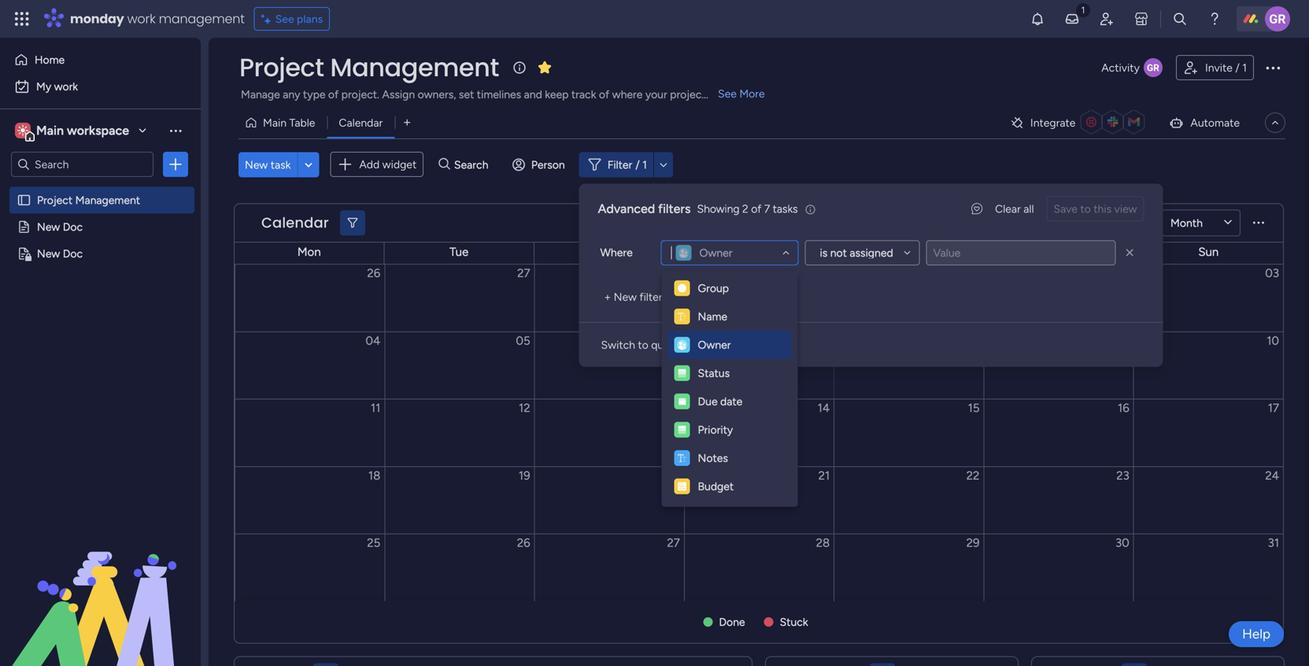 Task type: locate. For each thing, give the bounding box(es) containing it.
2 + from the left
[[675, 290, 682, 304]]

1 vertical spatial management
[[75, 194, 140, 207]]

0 vertical spatial 1
[[1242, 61, 1247, 74]]

+ for + new group
[[675, 290, 682, 304]]

new doc right private board image
[[37, 247, 83, 261]]

1 vertical spatial work
[[54, 80, 78, 93]]

1 new doc from the top
[[37, 220, 83, 234]]

save to this view
[[1054, 202, 1137, 216]]

new doc down search in workspace field
[[37, 220, 83, 234]]

view
[[1114, 202, 1137, 216]]

public board image for project management
[[17, 193, 31, 208]]

+ new group button
[[669, 285, 746, 310]]

list arrow image
[[1058, 218, 1063, 228]]

assigned
[[850, 246, 893, 260]]

0 vertical spatial options image
[[1263, 58, 1282, 77]]

+ new group
[[675, 290, 740, 304]]

0 vertical spatial work
[[127, 10, 156, 28]]

lottie animation image
[[0, 508, 201, 667]]

automate
[[1191, 116, 1240, 129]]

management down search in workspace field
[[75, 194, 140, 207]]

1 vertical spatial public board image
[[17, 220, 31, 235]]

0 vertical spatial project management
[[239, 50, 499, 85]]

1 vertical spatial 1
[[642, 158, 647, 171]]

/ right filter
[[635, 158, 640, 171]]

1 horizontal spatial /
[[1235, 61, 1240, 74]]

invite members image
[[1099, 11, 1115, 27]]

1 vertical spatial project management
[[37, 194, 140, 207]]

1 vertical spatial options image
[[168, 157, 183, 172]]

management
[[159, 10, 245, 28]]

tue
[[450, 245, 469, 259]]

plans
[[297, 12, 323, 26]]

is not assigned
[[820, 246, 893, 260]]

main workspace
[[36, 123, 129, 138]]

status
[[698, 367, 730, 380]]

0 horizontal spatial 1
[[642, 158, 647, 171]]

this
[[1094, 202, 1112, 216]]

activity button
[[1095, 55, 1170, 80]]

0 vertical spatial public board image
[[17, 193, 31, 208]]

0 horizontal spatial of
[[328, 88, 339, 101]]

+ left filter
[[604, 290, 611, 304]]

of right type
[[328, 88, 339, 101]]

keep
[[545, 88, 569, 101]]

public board image for new doc
[[17, 220, 31, 235]]

0 horizontal spatial project
[[37, 194, 73, 207]]

calendar inside calendar 'button'
[[339, 116, 383, 129]]

home option
[[9, 47, 191, 72]]

workspace image
[[15, 122, 31, 139], [17, 122, 28, 139]]

of left the 7
[[751, 202, 762, 216]]

1 workspace image from the left
[[15, 122, 31, 139]]

0 vertical spatial filters
[[658, 202, 691, 216]]

options image
[[1263, 58, 1282, 77], [168, 157, 183, 172]]

see more
[[718, 87, 765, 100]]

stuck
[[780, 616, 808, 629]]

main
[[263, 116, 287, 129], [36, 123, 64, 138]]

+ for + new filter
[[604, 290, 611, 304]]

/ right invite on the right of the page
[[1235, 61, 1240, 74]]

see inside see more link
[[718, 87, 737, 100]]

calendar inside calendar field
[[261, 213, 329, 233]]

owner up status
[[698, 339, 731, 352]]

doc down search in workspace field
[[63, 220, 83, 234]]

0 horizontal spatial work
[[54, 80, 78, 93]]

1 vertical spatial see
[[718, 87, 737, 100]]

advanced
[[598, 202, 655, 216]]

1 vertical spatial /
[[635, 158, 640, 171]]

calendar
[[339, 116, 383, 129], [261, 213, 329, 233]]

1 + from the left
[[604, 290, 611, 304]]

new doc for 'public board' icon associated with new doc
[[37, 220, 83, 234]]

project management up the project.
[[239, 50, 499, 85]]

0 vertical spatial /
[[1235, 61, 1240, 74]]

doc right private board image
[[63, 247, 83, 261]]

filter / 1
[[608, 158, 647, 171]]

notifications image
[[1030, 11, 1045, 27]]

0 horizontal spatial project management
[[37, 194, 140, 207]]

option
[[0, 186, 201, 189]]

thu
[[749, 245, 769, 259]]

1 vertical spatial to
[[638, 339, 648, 352]]

management up assign
[[330, 50, 499, 85]]

public board image
[[17, 193, 31, 208], [17, 220, 31, 235]]

1 inside button
[[1242, 61, 1247, 74]]

calendar for calendar field
[[261, 213, 329, 233]]

0 horizontal spatial to
[[638, 339, 648, 352]]

timelines
[[477, 88, 521, 101]]

clear all button
[[989, 196, 1040, 222]]

options image down workspace options icon
[[168, 157, 183, 172]]

0 vertical spatial to
[[1080, 202, 1091, 216]]

2 doc from the top
[[63, 247, 83, 261]]

2 new doc from the top
[[37, 247, 83, 261]]

is
[[820, 246, 828, 260]]

add widget button
[[330, 152, 424, 177]]

name
[[698, 310, 727, 324]]

see inside 'see plans' button
[[275, 12, 294, 26]]

1 vertical spatial doc
[[63, 247, 83, 261]]

new left filter
[[614, 290, 637, 304]]

update feed image
[[1064, 11, 1080, 27]]

add
[[359, 158, 380, 171]]

fri
[[902, 245, 915, 259]]

0 horizontal spatial see
[[275, 12, 294, 26]]

calendar up mon
[[261, 213, 329, 233]]

month
[[1171, 216, 1203, 230]]

project up any
[[239, 50, 324, 85]]

table
[[289, 116, 315, 129]]

1 horizontal spatial see
[[718, 87, 737, 100]]

0 horizontal spatial +
[[604, 290, 611, 304]]

monday marketplace image
[[1134, 11, 1149, 27]]

filters right quick in the bottom of the page
[[680, 339, 708, 352]]

calendar down the project.
[[339, 116, 383, 129]]

switch
[[601, 339, 635, 352]]

project management
[[239, 50, 499, 85], [37, 194, 140, 207]]

0 horizontal spatial main
[[36, 123, 64, 138]]

budget
[[698, 480, 734, 494]]

work right my
[[54, 80, 78, 93]]

invite / 1 button
[[1176, 55, 1254, 80]]

0 vertical spatial doc
[[63, 220, 83, 234]]

1 horizontal spatial to
[[1080, 202, 1091, 216]]

to for save
[[1080, 202, 1091, 216]]

see plans button
[[254, 7, 330, 31]]

owner up group
[[699, 246, 733, 260]]

main table
[[263, 116, 315, 129]]

to left this
[[1080, 202, 1091, 216]]

0 horizontal spatial calendar
[[261, 213, 329, 233]]

main down my
[[36, 123, 64, 138]]

1
[[1242, 61, 1247, 74], [642, 158, 647, 171]]

1 horizontal spatial project management
[[239, 50, 499, 85]]

today
[[973, 216, 1003, 230]]

new
[[245, 158, 268, 171], [37, 220, 60, 234], [37, 247, 60, 261], [614, 290, 637, 304], [685, 290, 708, 304]]

1 vertical spatial owner
[[698, 339, 731, 352]]

private board image
[[17, 246, 31, 261]]

management
[[330, 50, 499, 85], [75, 194, 140, 207]]

invite
[[1205, 61, 1233, 74]]

1 horizontal spatial 1
[[1242, 61, 1247, 74]]

see for see plans
[[275, 12, 294, 26]]

1 horizontal spatial +
[[675, 290, 682, 304]]

main left table in the top of the page
[[263, 116, 287, 129]]

work
[[127, 10, 156, 28], [54, 80, 78, 93]]

1 public board image from the top
[[17, 193, 31, 208]]

of
[[328, 88, 339, 101], [599, 88, 609, 101], [751, 202, 762, 216]]

0 vertical spatial management
[[330, 50, 499, 85]]

help image
[[1207, 11, 1223, 27]]

where
[[600, 246, 633, 259]]

Value field
[[926, 240, 1116, 266]]

0 vertical spatial project
[[239, 50, 324, 85]]

main for main table
[[263, 116, 287, 129]]

quick
[[651, 339, 678, 352]]

work inside option
[[54, 80, 78, 93]]

see left more
[[718, 87, 737, 100]]

doc
[[63, 220, 83, 234], [63, 247, 83, 261]]

0 vertical spatial calendar
[[339, 116, 383, 129]]

2024
[[1115, 216, 1143, 230]]

1 vertical spatial filters
[[680, 339, 708, 352]]

1 image
[[1076, 1, 1090, 18]]

options image right invite / 1
[[1263, 58, 1282, 77]]

1 for filter / 1
[[642, 158, 647, 171]]

2 workspace image from the left
[[17, 122, 28, 139]]

0 vertical spatial see
[[275, 12, 294, 26]]

project down search in workspace field
[[37, 194, 73, 207]]

+ right filter
[[675, 290, 682, 304]]

see left plans
[[275, 12, 294, 26]]

monday work management
[[70, 10, 245, 28]]

save
[[1054, 202, 1078, 216]]

main inside workspace selection element
[[36, 123, 64, 138]]

1 vertical spatial project
[[37, 194, 73, 207]]

to for switch
[[638, 339, 648, 352]]

/ inside button
[[1235, 61, 1240, 74]]

list box
[[0, 184, 201, 480]]

see
[[275, 12, 294, 26], [718, 87, 737, 100]]

2 public board image from the top
[[17, 220, 31, 235]]

advanced filters showing 2 of 7 tasks
[[598, 202, 798, 216]]

filters left showing
[[658, 202, 691, 216]]

my work option
[[9, 74, 191, 99]]

1 left arrow down icon at the top of page
[[642, 158, 647, 171]]

group
[[698, 282, 729, 295]]

1 horizontal spatial main
[[263, 116, 287, 129]]

1 horizontal spatial work
[[127, 10, 156, 28]]

project management down search in workspace field
[[37, 194, 140, 207]]

more
[[739, 87, 765, 100]]

to left quick in the bottom of the page
[[638, 339, 648, 352]]

2 horizontal spatial of
[[751, 202, 762, 216]]

add view image
[[404, 117, 410, 129]]

1 right invite on the right of the page
[[1242, 61, 1247, 74]]

0 horizontal spatial /
[[635, 158, 640, 171]]

work right monday
[[127, 10, 156, 28]]

lottie animation element
[[0, 508, 201, 667]]

work for my
[[54, 80, 78, 93]]

1 horizontal spatial management
[[330, 50, 499, 85]]

1 horizontal spatial project
[[239, 50, 324, 85]]

new down search in workspace field
[[37, 220, 60, 234]]

1 horizontal spatial calendar
[[339, 116, 383, 129]]

1 vertical spatial calendar
[[261, 213, 329, 233]]

of right track
[[599, 88, 609, 101]]

remove sort image
[[1122, 245, 1138, 261]]

0 vertical spatial new doc
[[37, 220, 83, 234]]

1 vertical spatial new doc
[[37, 247, 83, 261]]



Task type: vqa. For each thing, say whether or not it's contained in the screenshot.
second Doc from the bottom of the page
yes



Task type: describe. For each thing, give the bounding box(es) containing it.
angle down image
[[305, 159, 312, 171]]

workspace
[[67, 123, 129, 138]]

/ for invite
[[1235, 61, 1240, 74]]

set
[[459, 88, 474, 101]]

my work link
[[9, 74, 191, 99]]

main table button
[[239, 110, 327, 135]]

notes
[[698, 452, 728, 465]]

0 horizontal spatial options image
[[168, 157, 183, 172]]

new task
[[245, 158, 291, 171]]

your
[[645, 88, 667, 101]]

search everything image
[[1172, 11, 1188, 27]]

invite / 1
[[1205, 61, 1247, 74]]

person
[[531, 158, 565, 171]]

select product image
[[14, 11, 30, 27]]

priority
[[698, 424, 733, 437]]

integrate
[[1030, 116, 1076, 129]]

switch to quick filters
[[601, 339, 708, 352]]

2
[[742, 202, 748, 216]]

due date
[[698, 395, 743, 409]]

tasks
[[773, 202, 798, 216]]

1 for invite / 1
[[1242, 61, 1247, 74]]

clear all
[[995, 202, 1034, 216]]

date
[[720, 395, 743, 409]]

widget
[[382, 158, 417, 171]]

all
[[1024, 202, 1034, 216]]

automate button
[[1162, 110, 1246, 135]]

1 doc from the top
[[63, 220, 83, 234]]

type
[[303, 88, 326, 101]]

Calendar field
[[257, 213, 333, 233]]

of inside advanced filters showing 2 of 7 tasks
[[751, 202, 762, 216]]

main for main workspace
[[36, 123, 64, 138]]

new left task on the left top of the page
[[245, 158, 268, 171]]

work for monday
[[127, 10, 156, 28]]

new doc for private board image
[[37, 247, 83, 261]]

list box containing project management
[[0, 184, 201, 480]]

workspace options image
[[168, 123, 183, 138]]

0 horizontal spatial management
[[75, 194, 140, 207]]

not
[[830, 246, 847, 260]]

home link
[[9, 47, 191, 72]]

more dots image
[[1253, 217, 1264, 229]]

home
[[35, 53, 65, 67]]

workspace selection element
[[15, 121, 131, 142]]

showing
[[697, 202, 740, 216]]

7
[[764, 202, 770, 216]]

arrow down image
[[654, 155, 673, 174]]

integrate button
[[1004, 106, 1156, 139]]

task
[[271, 158, 291, 171]]

main workspace button
[[11, 117, 154, 144]]

new up the name
[[685, 290, 708, 304]]

1 horizontal spatial options image
[[1263, 58, 1282, 77]]

show board description image
[[510, 60, 529, 76]]

today button
[[966, 211, 1010, 236]]

monday
[[70, 10, 124, 28]]

person button
[[506, 152, 574, 177]]

Search in workspace field
[[33, 155, 131, 174]]

and
[[524, 88, 542, 101]]

see plans
[[275, 12, 323, 26]]

help button
[[1229, 622, 1284, 648]]

wed
[[597, 245, 621, 259]]

greg robinson image
[[1265, 6, 1290, 31]]

calendar for calendar 'button'
[[339, 116, 383, 129]]

Project Management field
[[235, 50, 503, 85]]

save to this view button
[[1047, 196, 1144, 222]]

track
[[571, 88, 596, 101]]

v2 search image
[[439, 156, 450, 174]]

my
[[36, 80, 51, 93]]

new right private board image
[[37, 247, 60, 261]]

filter
[[640, 290, 662, 304]]

manage any type of project. assign owners, set timelines and keep track of where your project stands.
[[241, 88, 743, 101]]

due
[[698, 395, 718, 409]]

+ new filter
[[604, 290, 662, 304]]

/ for filter
[[635, 158, 640, 171]]

sun
[[1198, 245, 1219, 259]]

stands.
[[708, 88, 743, 101]]

my work
[[36, 80, 78, 93]]

see more link
[[716, 86, 766, 102]]

mon
[[297, 245, 321, 259]]

1 horizontal spatial of
[[599, 88, 609, 101]]

Search field
[[450, 154, 497, 176]]

march 2024
[[1079, 216, 1143, 230]]

see for see more
[[718, 87, 737, 100]]

project.
[[341, 88, 379, 101]]

remove from favorites image
[[537, 59, 553, 75]]

0 vertical spatial owner
[[699, 246, 733, 260]]

project management inside list box
[[37, 194, 140, 207]]

where
[[612, 88, 643, 101]]

assign
[[382, 88, 415, 101]]

activity
[[1102, 61, 1140, 74]]

manage
[[241, 88, 280, 101]]

filter
[[608, 158, 632, 171]]

clear
[[995, 202, 1021, 216]]

collapse board header image
[[1269, 117, 1282, 129]]

owners,
[[418, 88, 456, 101]]

march
[[1079, 216, 1112, 230]]

any
[[283, 88, 300, 101]]

filters inside button
[[680, 339, 708, 352]]

project
[[670, 88, 706, 101]]

v2 user feedback image
[[972, 201, 983, 217]]

+ new filter button
[[598, 285, 669, 310]]

calendar button
[[327, 110, 395, 135]]



